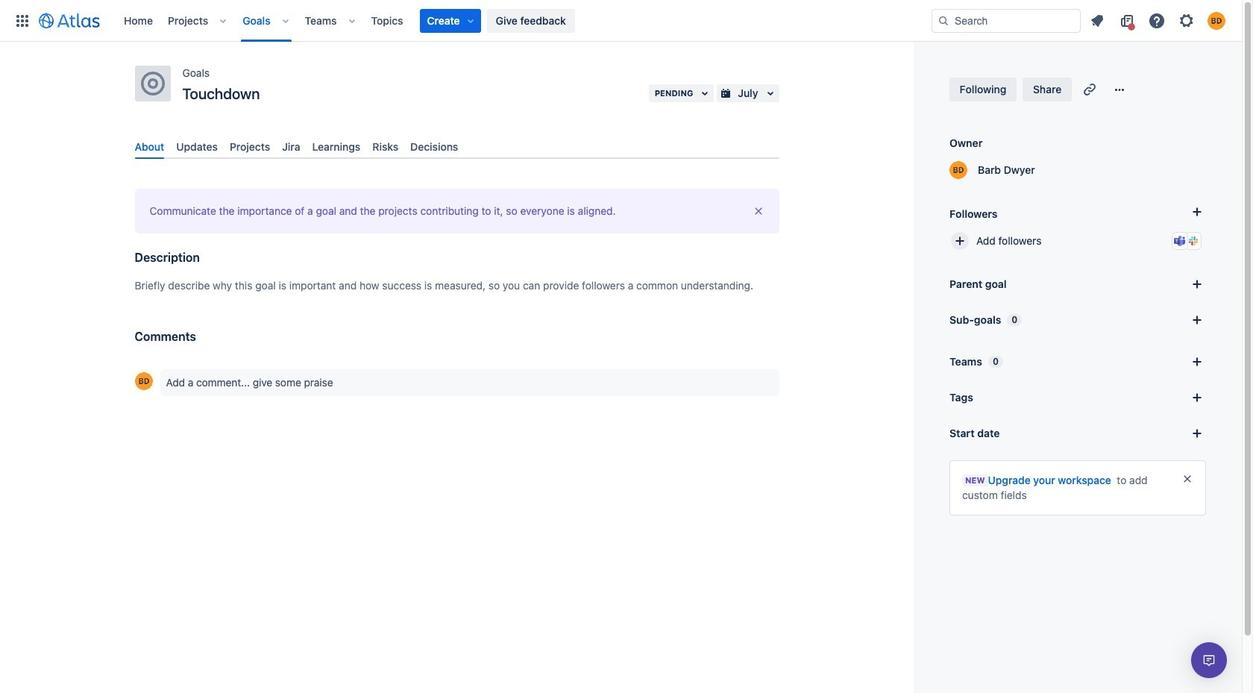 Task type: locate. For each thing, give the bounding box(es) containing it.
settings image
[[1178, 12, 1196, 29]]

None search field
[[932, 9, 1081, 32]]

open intercom messenger image
[[1201, 651, 1219, 669]]

Search field
[[932, 9, 1081, 32]]

1 horizontal spatial close banner image
[[1182, 473, 1194, 485]]

set start date image
[[1189, 425, 1207, 443]]

tab list
[[129, 134, 785, 159]]

goal icon image
[[141, 72, 165, 96]]

notifications image
[[1089, 12, 1107, 29]]

add team image
[[1189, 353, 1207, 371]]

top element
[[9, 0, 932, 41]]

banner
[[0, 0, 1242, 42]]

close banner image
[[753, 205, 765, 217], [1182, 473, 1194, 485]]

0 horizontal spatial close banner image
[[753, 205, 765, 217]]



Task type: vqa. For each thing, say whether or not it's contained in the screenshot.
THE ACCOUNT 'icon'
yes



Task type: describe. For each thing, give the bounding box(es) containing it.
switch to... image
[[13, 12, 31, 29]]

help image
[[1148, 12, 1166, 29]]

more icon image
[[1111, 81, 1129, 99]]

0 vertical spatial close banner image
[[753, 205, 765, 217]]

add tag image
[[1189, 389, 1207, 407]]

add a follower image
[[1189, 203, 1207, 221]]

slack logo showing nan channels are connected to this goal image
[[1188, 235, 1200, 247]]

search image
[[938, 15, 950, 26]]

1 vertical spatial close banner image
[[1182, 473, 1194, 485]]

add follower image
[[951, 232, 969, 250]]

account image
[[1208, 12, 1226, 29]]

msteams logo showing  channels are connected to this goal image
[[1175, 235, 1186, 247]]



